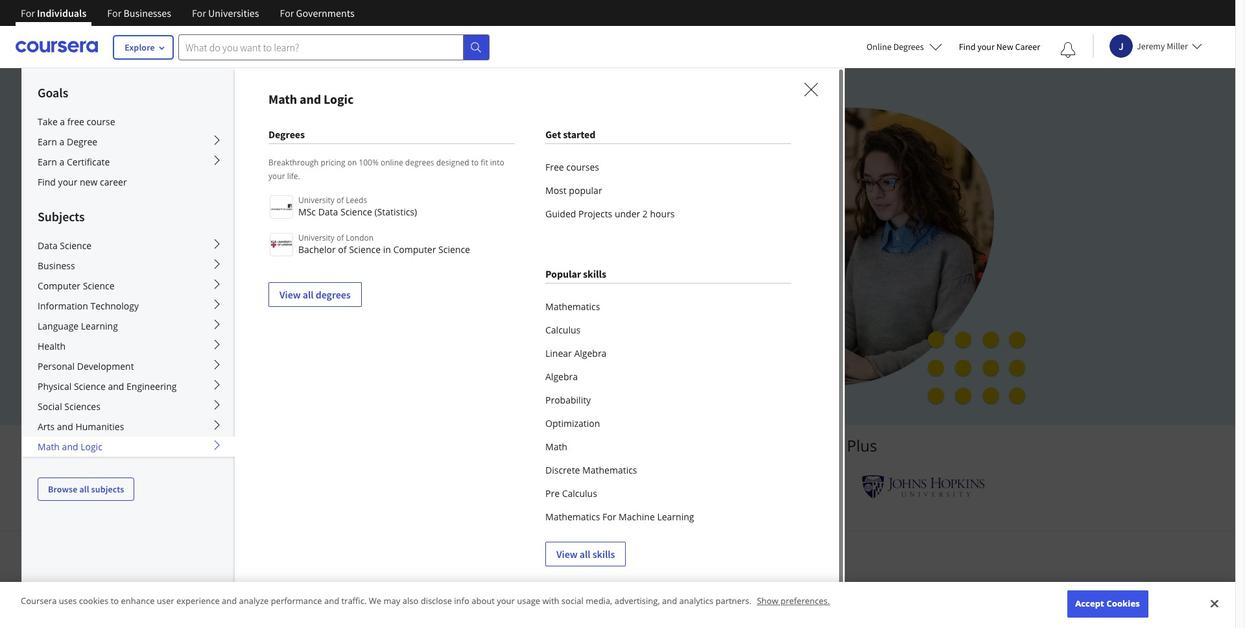 Task type: vqa. For each thing, say whether or not it's contained in the screenshot.
MSc
yes



Task type: describe. For each thing, give the bounding box(es) containing it.
life.
[[287, 171, 300, 182]]

calculus link
[[546, 319, 792, 342]]

coursera image
[[16, 37, 98, 57]]

7,000+
[[375, 182, 419, 201]]

individuals
[[37, 6, 87, 19]]

may
[[384, 595, 401, 607]]

optimization
[[546, 417, 600, 430]]

find for find your new career
[[38, 176, 56, 188]]

earn a certificate
[[38, 156, 110, 168]]

find your new career link
[[22, 172, 235, 192]]

linear algebra
[[546, 347, 607, 359]]

100%
[[359, 157, 379, 168]]

and inside dropdown button
[[108, 380, 124, 393]]

cookies
[[1107, 598, 1141, 610]]

/month, cancel anytime
[[257, 291, 365, 303]]

language
[[38, 320, 79, 332]]

your left the new on the top
[[978, 41, 995, 53]]

online
[[381, 157, 403, 168]]

business button
[[22, 256, 235, 276]]

discrete mathematics
[[546, 464, 638, 476]]

and left analytics
[[663, 595, 678, 607]]

discrete mathematics link
[[546, 459, 792, 482]]

language learning button
[[22, 316, 235, 336]]

hands-
[[560, 182, 605, 201]]

data inside university of leeds msc data science (statistics)
[[318, 206, 338, 218]]

coursera for invest in your career with coursera plus
[[674, 576, 759, 603]]

a for certificate
[[59, 156, 64, 168]]

bachelor
[[298, 243, 336, 256]]

get started
[[546, 128, 596, 141]]

machine
[[619, 511, 655, 523]]

math and logic button
[[22, 437, 235, 457]]

j
[[1119, 39, 1124, 52]]

science inside popup button
[[60, 239, 92, 252]]

earn for earn a degree
[[38, 136, 57, 148]]

and up discrete mathematics link
[[627, 435, 655, 456]]

and left analyze
[[222, 595, 237, 607]]

cookies
[[79, 595, 109, 607]]

coursera uses cookies to enhance user experience and analyze performance and traffic. we may also disclose info about your usage with social media, advertising, and analytics partners. show preferences.
[[21, 595, 830, 607]]

breakthrough
[[269, 157, 319, 168]]

we
[[369, 595, 382, 607]]

explore menu element
[[22, 68, 235, 501]]

mathematics for mathematics
[[546, 300, 601, 313]]

preferences.
[[781, 595, 830, 607]]

earn a degree button
[[22, 132, 235, 152]]

coursera plus image
[[242, 122, 439, 141]]

for businesses
[[107, 6, 171, 19]]

leeds
[[346, 195, 367, 206]]

math link
[[546, 435, 792, 459]]

jeremy miller
[[1138, 40, 1189, 52]]

take a free course link
[[22, 112, 235, 132]]

degrees inside dropdown button
[[894, 41, 924, 53]]

math and logic inside popup button
[[38, 441, 102, 453]]

access
[[310, 182, 354, 201]]

browse
[[48, 483, 78, 495]]

0 vertical spatial algebra
[[575, 347, 607, 359]]

language learning
[[38, 320, 118, 332]]

pre calculus
[[546, 487, 598, 500]]

data science button
[[22, 236, 235, 256]]

get started list
[[546, 156, 792, 226]]

for inside the popular skills list
[[603, 511, 617, 523]]

also
[[403, 595, 419, 607]]

anytime
[[328, 291, 365, 303]]

breakthrough pricing on 100% online degrees designed to fit into your life.
[[269, 157, 505, 182]]

leading
[[483, 435, 536, 456]]

view for view all degrees
[[280, 288, 301, 301]]

unlimited access to 7,000+ world-class courses, hands-on projects, and job-ready certificate programs—all included in your subscription
[[242, 182, 639, 247]]

partners.
[[716, 595, 752, 607]]

subscription
[[276, 227, 358, 247]]

job-
[[332, 205, 357, 224]]

companies
[[659, 435, 738, 456]]

uses
[[59, 595, 77, 607]]

personal development
[[38, 360, 134, 372]]

info
[[454, 595, 470, 607]]

2
[[643, 208, 648, 220]]

popular skills
[[546, 267, 607, 280]]

on inside the unlimited access to 7,000+ world-class courses, hands-on projects, and job-ready certificate programs—all included in your subscription
[[605, 182, 623, 201]]

math inside popup button
[[38, 441, 60, 453]]

degrees inside breakthrough pricing on 100% online degrees designed to fit into your life.
[[405, 157, 435, 168]]

for governments
[[280, 6, 355, 19]]

banner navigation
[[10, 0, 365, 36]]

1 horizontal spatial logic
[[324, 91, 354, 107]]

What do you want to learn? text field
[[178, 34, 464, 60]]

free
[[67, 116, 84, 128]]

engineering
[[127, 380, 177, 393]]

social
[[562, 595, 584, 607]]

learning inside "dropdown button"
[[81, 320, 118, 332]]

probability link
[[546, 389, 792, 412]]

science inside university of leeds msc data science (statistics)
[[341, 206, 372, 218]]

find your new career
[[959, 41, 1041, 53]]

information
[[38, 300, 88, 312]]

online
[[867, 41, 892, 53]]

help center image
[[1202, 594, 1218, 610]]

0 vertical spatial math and logic
[[269, 91, 354, 107]]

degrees inside group
[[269, 128, 305, 141]]

of right "bachelor"
[[338, 243, 347, 256]]

physical
[[38, 380, 72, 393]]

0 vertical spatial skills
[[583, 267, 607, 280]]

view for view all skills
[[557, 548, 578, 561]]

programs—all
[[468, 205, 562, 224]]

explore
[[125, 42, 155, 53]]

technology
[[90, 300, 139, 312]]

degrees inside view all degrees link
[[316, 288, 351, 301]]

popular
[[569, 184, 603, 197]]

on inside breakthrough pricing on 100% online degrees designed to fit into your life.
[[348, 157, 357, 168]]

miller
[[1168, 40, 1189, 52]]

guided
[[546, 208, 576, 220]]

free
[[546, 161, 564, 173]]

show notifications image
[[1061, 42, 1077, 58]]

and down arts and humanities on the bottom of page
[[62, 441, 78, 453]]

most popular
[[546, 184, 603, 197]]

fit
[[481, 157, 488, 168]]

courses
[[567, 161, 600, 173]]

information technology button
[[22, 296, 235, 316]]

data inside popup button
[[38, 239, 58, 252]]

guided projects under 2 hours
[[546, 208, 675, 220]]

science inside dropdown button
[[74, 380, 106, 393]]

of for of
[[337, 232, 344, 243]]

goals
[[38, 84, 68, 101]]

university of leeds logo image
[[270, 195, 293, 219]]

skills inside list
[[593, 548, 615, 561]]

university of london logo image
[[270, 233, 293, 256]]

career for new
[[100, 176, 127, 188]]

certificate
[[399, 205, 464, 224]]

and up coursera plus image
[[300, 91, 321, 107]]

in inside the unlimited access to 7,000+ world-class courses, hands-on projects, and job-ready certificate programs—all included in your subscription
[[627, 205, 639, 224]]

popular skills list
[[546, 295, 792, 566]]



Task type: locate. For each thing, give the bounding box(es) containing it.
enhance
[[121, 595, 155, 607]]

mathematics down popular skills
[[546, 300, 601, 313]]

mathematics down pre calculus
[[546, 511, 601, 523]]

computer inside popup button
[[38, 280, 80, 292]]

0 horizontal spatial find
[[38, 176, 56, 188]]

msc
[[298, 206, 316, 218]]

1 vertical spatial to
[[357, 182, 371, 201]]

to up ready
[[357, 182, 371, 201]]

0 horizontal spatial coursera
[[21, 595, 57, 607]]

0 vertical spatial university
[[298, 195, 335, 206]]

algebra down linear
[[546, 371, 578, 383]]

1 vertical spatial degrees
[[269, 128, 305, 141]]

0 vertical spatial all
[[303, 288, 314, 301]]

1 horizontal spatial computer
[[393, 243, 436, 256]]

university down life.
[[298, 195, 335, 206]]

0 vertical spatial calculus
[[546, 324, 581, 336]]

earn a certificate button
[[22, 152, 235, 172]]

2 earn from the top
[[38, 156, 57, 168]]

1 horizontal spatial degrees
[[894, 41, 924, 53]]

science up information technology at the left of the page
[[83, 280, 115, 292]]

into
[[490, 157, 505, 168]]

a left the free
[[60, 116, 65, 128]]

university down msc
[[298, 232, 335, 243]]

logic
[[324, 91, 354, 107], [81, 441, 102, 453]]

user
[[157, 595, 174, 607]]

a for free
[[60, 116, 65, 128]]

degrees
[[894, 41, 924, 53], [269, 128, 305, 141]]

0 horizontal spatial with
[[543, 595, 560, 607]]

a
[[60, 116, 65, 128], [59, 136, 64, 148], [59, 156, 64, 168]]

2 vertical spatial mathematics
[[546, 511, 601, 523]]

2 vertical spatial a
[[59, 156, 64, 168]]

a left degree
[[59, 136, 64, 148]]

sciences
[[64, 400, 100, 413]]

view inside 'degrees' list
[[280, 288, 301, 301]]

0 vertical spatial logic
[[324, 91, 354, 107]]

view all skills link
[[546, 542, 626, 566]]

of left leeds
[[337, 195, 344, 206]]

1 vertical spatial career
[[564, 576, 624, 603]]

your inside breakthrough pricing on 100% online degrees designed to fit into your life.
[[269, 171, 285, 182]]

new
[[80, 176, 98, 188]]

1 horizontal spatial plus
[[847, 435, 878, 456]]

world-
[[423, 182, 465, 201]]

pre
[[546, 487, 560, 500]]

online degrees button
[[857, 32, 953, 61]]

0 horizontal spatial view
[[280, 288, 301, 301]]

and down development
[[108, 380, 124, 393]]

on left the 100%
[[348, 157, 357, 168]]

unlimited
[[242, 182, 307, 201]]

earn down take
[[38, 136, 57, 148]]

all for subjects
[[79, 483, 89, 495]]

for left businesses
[[107, 6, 121, 19]]

hours
[[651, 208, 675, 220]]

2 vertical spatial all
[[580, 548, 591, 561]]

browse all subjects button
[[38, 478, 135, 501]]

businesses
[[124, 6, 171, 19]]

of for data
[[337, 195, 344, 206]]

0 horizontal spatial to
[[111, 595, 119, 607]]

0 horizontal spatial data
[[38, 239, 58, 252]]

mathematics link
[[546, 295, 792, 319]]

0 vertical spatial data
[[318, 206, 338, 218]]

science down ready
[[349, 243, 381, 256]]

university for bachelor
[[298, 232, 335, 243]]

1 horizontal spatial with
[[628, 576, 670, 603]]

1 horizontal spatial all
[[303, 288, 314, 301]]

subjects
[[38, 208, 85, 225]]

computer down business
[[38, 280, 80, 292]]

science inside popup button
[[83, 280, 115, 292]]

0 vertical spatial career
[[100, 176, 127, 188]]

started
[[563, 128, 596, 141]]

1 horizontal spatial in
[[494, 576, 512, 603]]

data up business
[[38, 239, 58, 252]]

all right browse
[[79, 483, 89, 495]]

1 horizontal spatial to
[[357, 182, 371, 201]]

and up subscription
[[302, 205, 328, 224]]

for for governments
[[280, 6, 294, 19]]

about
[[472, 595, 495, 607]]

class
[[465, 182, 497, 201]]

physical science and engineering
[[38, 380, 177, 393]]

find left the new on the top
[[959, 41, 976, 53]]

for left machine at bottom
[[603, 511, 617, 523]]

to inside breakthrough pricing on 100% online degrees designed to fit into your life.
[[472, 157, 479, 168]]

most popular link
[[546, 179, 792, 202]]

mathematics for machine learning
[[546, 511, 695, 523]]

all for skills
[[580, 548, 591, 561]]

logic up coursera plus image
[[324, 91, 354, 107]]

and left the traffic.
[[324, 595, 339, 607]]

to left "fit"
[[472, 157, 479, 168]]

1 horizontal spatial career
[[564, 576, 624, 603]]

of left london
[[337, 232, 344, 243]]

with left analytics
[[628, 576, 670, 603]]

university inside university of leeds msc data science (statistics)
[[298, 195, 335, 206]]

free courses
[[546, 161, 600, 173]]

1 earn from the top
[[38, 136, 57, 148]]

take a free course
[[38, 116, 115, 128]]

0 horizontal spatial degrees
[[269, 128, 305, 141]]

with right "companies"
[[742, 435, 773, 456]]

a down earn a degree
[[59, 156, 64, 168]]

for left universities
[[192, 6, 206, 19]]

1 horizontal spatial find
[[959, 41, 976, 53]]

on up guided projects under 2 hours
[[605, 182, 623, 201]]

1 vertical spatial earn
[[38, 156, 57, 168]]

for left governments
[[280, 6, 294, 19]]

science down certificate
[[439, 243, 470, 256]]

personal
[[38, 360, 75, 372]]

algebra right linear
[[575, 347, 607, 359]]

1 horizontal spatial math
[[269, 91, 297, 107]]

0 vertical spatial degrees
[[894, 41, 924, 53]]

1 university from the top
[[298, 195, 335, 206]]

1 vertical spatial view
[[557, 548, 578, 561]]

earn
[[38, 136, 57, 148], [38, 156, 57, 168]]

1 horizontal spatial coursera
[[674, 576, 759, 603]]

0 horizontal spatial on
[[348, 157, 357, 168]]

1 horizontal spatial learning
[[658, 511, 695, 523]]

and right arts
[[57, 420, 73, 433]]

algebra link
[[546, 365, 792, 389]]

in left usage in the left bottom of the page
[[494, 576, 512, 603]]

science up london
[[341, 206, 372, 218]]

for left individuals
[[21, 6, 35, 19]]

algebra
[[575, 347, 607, 359], [546, 371, 578, 383]]

disclose
[[421, 595, 452, 607]]

with inside privacy alert dialog
[[543, 595, 560, 607]]

calculus up linear
[[546, 324, 581, 336]]

math inside the popular skills list
[[546, 441, 568, 453]]

your down projects,
[[242, 227, 272, 247]]

of inside university of leeds msc data science (statistics)
[[337, 195, 344, 206]]

for for businesses
[[107, 6, 121, 19]]

1 horizontal spatial view
[[557, 548, 578, 561]]

0 vertical spatial to
[[472, 157, 479, 168]]

0 horizontal spatial math and logic
[[38, 441, 102, 453]]

all inside the popular skills list
[[580, 548, 591, 561]]

university of michigan image
[[608, 469, 642, 505]]

2 horizontal spatial in
[[627, 205, 639, 224]]

social
[[38, 400, 62, 413]]

science
[[341, 206, 372, 218], [60, 239, 92, 252], [349, 243, 381, 256], [439, 243, 470, 256], [83, 280, 115, 292], [74, 380, 106, 393]]

mathematics down universities
[[583, 464, 638, 476]]

career inside find your new career link
[[100, 176, 127, 188]]

your left "social"
[[516, 576, 560, 603]]

1 vertical spatial mathematics
[[583, 464, 638, 476]]

your inside the unlimited access to 7,000+ world-class courses, hands-on projects, and job-ready certificate programs—all included in your subscription
[[242, 227, 272, 247]]

performance
[[271, 595, 322, 607]]

2 horizontal spatial to
[[472, 157, 479, 168]]

view inside the popular skills list
[[557, 548, 578, 561]]

1 vertical spatial math and logic
[[38, 441, 102, 453]]

computer
[[393, 243, 436, 256], [38, 280, 80, 292]]

group containing goals
[[21, 67, 846, 617]]

0 vertical spatial view
[[280, 288, 301, 301]]

universities
[[540, 435, 623, 456]]

2 vertical spatial in
[[494, 576, 512, 603]]

and inside the unlimited access to 7,000+ world-class courses, hands-on projects, and job-ready certificate programs—all included in your subscription
[[302, 205, 328, 224]]

1 vertical spatial all
[[79, 483, 89, 495]]

2 horizontal spatial coursera
[[777, 435, 843, 456]]

1 horizontal spatial degrees
[[405, 157, 435, 168]]

mathematics
[[546, 300, 601, 313], [583, 464, 638, 476], [546, 511, 601, 523]]

included
[[566, 205, 623, 224]]

science up business
[[60, 239, 92, 252]]

on
[[348, 157, 357, 168], [605, 182, 623, 201]]

view all skills
[[557, 548, 615, 561]]

google image
[[496, 475, 566, 499]]

university
[[298, 195, 335, 206], [298, 232, 335, 243]]

1 vertical spatial logic
[[81, 441, 102, 453]]

0 horizontal spatial computer
[[38, 280, 80, 292]]

degrees list
[[269, 194, 515, 307]]

2 horizontal spatial all
[[580, 548, 591, 561]]

earn for earn a certificate
[[38, 156, 57, 168]]

math and logic up coursera plus image
[[269, 91, 354, 107]]

linear
[[546, 347, 572, 359]]

computer science button
[[22, 276, 235, 296]]

0 vertical spatial in
[[627, 205, 639, 224]]

all inside button
[[79, 483, 89, 495]]

0 vertical spatial earn
[[38, 136, 57, 148]]

0 horizontal spatial logic
[[81, 441, 102, 453]]

0 vertical spatial plus
[[847, 435, 878, 456]]

invest in your career with coursera plus
[[433, 576, 804, 603]]

with for companies
[[742, 435, 773, 456]]

1 horizontal spatial data
[[318, 206, 338, 218]]

1 vertical spatial computer
[[38, 280, 80, 292]]

earn a degree
[[38, 136, 97, 148]]

computer science
[[38, 280, 115, 292]]

degrees up breakthrough
[[269, 128, 305, 141]]

1 vertical spatial a
[[59, 136, 64, 148]]

mathematics for mathematics for machine learning
[[546, 511, 601, 523]]

0 vertical spatial a
[[60, 116, 65, 128]]

social sciences
[[38, 400, 100, 413]]

0 horizontal spatial plus
[[763, 576, 804, 603]]

in right london
[[383, 243, 391, 256]]

2 vertical spatial to
[[111, 595, 119, 607]]

1 vertical spatial learning
[[658, 511, 695, 523]]

to inside the unlimited access to 7,000+ world-class courses, hands-on projects, and job-ready certificate programs—all included in your subscription
[[357, 182, 371, 201]]

1 vertical spatial on
[[605, 182, 623, 201]]

0 horizontal spatial math
[[38, 441, 60, 453]]

2 horizontal spatial math
[[546, 441, 568, 453]]

/month,
[[257, 291, 294, 303]]

all inside 'degrees' list
[[303, 288, 314, 301]]

0 vertical spatial degrees
[[405, 157, 435, 168]]

to right cookies
[[111, 595, 119, 607]]

1 vertical spatial calculus
[[562, 487, 598, 500]]

most
[[546, 184, 567, 197]]

2 horizontal spatial with
[[742, 435, 773, 456]]

your inside privacy alert dialog
[[497, 595, 515, 607]]

leading universities and companies with coursera plus
[[479, 435, 878, 456]]

skills up invest in your career with coursera plus
[[593, 548, 615, 561]]

coursera inside privacy alert dialog
[[21, 595, 57, 607]]

your up unlimited
[[269, 171, 285, 182]]

0 horizontal spatial learning
[[81, 320, 118, 332]]

arts and humanities
[[38, 420, 124, 433]]

coursera for leading universities and companies with coursera plus
[[777, 435, 843, 456]]

math down arts
[[38, 441, 60, 453]]

1 vertical spatial algebra
[[546, 371, 578, 383]]

business
[[38, 260, 75, 272]]

0 horizontal spatial all
[[79, 483, 89, 495]]

1 vertical spatial find
[[38, 176, 56, 188]]

0 vertical spatial computer
[[393, 243, 436, 256]]

1 vertical spatial university
[[298, 232, 335, 243]]

career for your
[[564, 576, 624, 603]]

0 horizontal spatial in
[[383, 243, 391, 256]]

usage
[[517, 595, 541, 607]]

0 horizontal spatial career
[[100, 176, 127, 188]]

data down access at the top of page
[[318, 206, 338, 218]]

privacy alert dialog
[[0, 582, 1236, 628]]

0 horizontal spatial degrees
[[316, 288, 351, 301]]

career
[[1016, 41, 1041, 53]]

math up discrete
[[546, 441, 568, 453]]

in inside university of london bachelor of science in computer science
[[383, 243, 391, 256]]

all for degrees
[[303, 288, 314, 301]]

your inside explore menu element
[[58, 176, 77, 188]]

computer inside university of london bachelor of science in computer science
[[393, 243, 436, 256]]

math down what do you want to learn? text field
[[269, 91, 297, 107]]

a for degree
[[59, 136, 64, 148]]

designed
[[437, 157, 470, 168]]

data science
[[38, 239, 92, 252]]

all up invest in your career with coursera plus
[[580, 548, 591, 561]]

1 vertical spatial plus
[[763, 576, 804, 603]]

with left "social"
[[543, 595, 560, 607]]

(statistics)
[[375, 206, 417, 218]]

1 horizontal spatial on
[[605, 182, 623, 201]]

get
[[546, 128, 561, 141]]

0 vertical spatial on
[[348, 157, 357, 168]]

popular
[[546, 267, 581, 280]]

find for find your new career
[[959, 41, 976, 53]]

browse all subjects
[[48, 483, 124, 495]]

pricing
[[321, 157, 346, 168]]

logic inside popup button
[[81, 441, 102, 453]]

all right /month, on the left of page
[[303, 288, 314, 301]]

plus
[[847, 435, 878, 456], [763, 576, 804, 603]]

learning down information technology at the left of the page
[[81, 320, 118, 332]]

1 vertical spatial data
[[38, 239, 58, 252]]

with for career
[[628, 576, 670, 603]]

logic down "humanities"
[[81, 441, 102, 453]]

math and logic down arts and humanities on the bottom of page
[[38, 441, 102, 453]]

your left new at the top
[[58, 176, 77, 188]]

for for universities
[[192, 6, 206, 19]]

view all degrees
[[280, 288, 351, 301]]

to inside privacy alert dialog
[[111, 595, 119, 607]]

1 vertical spatial in
[[383, 243, 391, 256]]

guided projects under 2 hours link
[[546, 202, 792, 226]]

your right about
[[497, 595, 515, 607]]

0 vertical spatial learning
[[81, 320, 118, 332]]

skills
[[583, 267, 607, 280], [593, 548, 615, 561]]

2 university from the top
[[298, 232, 335, 243]]

earn down earn a degree
[[38, 156, 57, 168]]

arts
[[38, 420, 55, 433]]

0 vertical spatial mathematics
[[546, 300, 601, 313]]

1 vertical spatial skills
[[593, 548, 615, 561]]

1 horizontal spatial math and logic
[[269, 91, 354, 107]]

career down view all skills link
[[564, 576, 624, 603]]

accept cookies button
[[1068, 591, 1149, 618]]

0 vertical spatial find
[[959, 41, 976, 53]]

university inside university of london bachelor of science in computer science
[[298, 232, 335, 243]]

calculus
[[546, 324, 581, 336], [562, 487, 598, 500]]

learning inside the popular skills list
[[658, 511, 695, 523]]

plus for leading universities and companies with coursera plus
[[847, 435, 878, 456]]

in left 2
[[627, 205, 639, 224]]

media,
[[586, 595, 613, 607]]

london
[[346, 232, 374, 243]]

universities
[[208, 6, 259, 19]]

jeremy
[[1138, 40, 1166, 52]]

science down personal development
[[74, 380, 106, 393]]

your
[[978, 41, 995, 53], [269, 171, 285, 182], [58, 176, 77, 188], [242, 227, 272, 247], [516, 576, 560, 603], [497, 595, 515, 607]]

take
[[38, 116, 58, 128]]

find inside explore menu element
[[38, 176, 56, 188]]

find down earn a certificate
[[38, 176, 56, 188]]

analytics
[[680, 595, 714, 607]]

1 vertical spatial degrees
[[316, 288, 351, 301]]

find your new career link
[[953, 39, 1047, 55]]

skills right popular
[[583, 267, 607, 280]]

calculus down discrete mathematics
[[562, 487, 598, 500]]

learning down the pre calculus link
[[658, 511, 695, 523]]

plus for invest in your career with coursera plus
[[763, 576, 804, 603]]

traffic.
[[342, 595, 367, 607]]

degrees right online
[[894, 41, 924, 53]]

for for individuals
[[21, 6, 35, 19]]

course
[[87, 116, 115, 128]]

None search field
[[178, 34, 490, 60]]

group
[[21, 67, 846, 617]]

show preferences. link
[[757, 595, 830, 607]]

university for msc
[[298, 195, 335, 206]]

johns hopkins university image
[[862, 475, 985, 499]]

career right new at the top
[[100, 176, 127, 188]]

computer down certificate
[[393, 243, 436, 256]]



